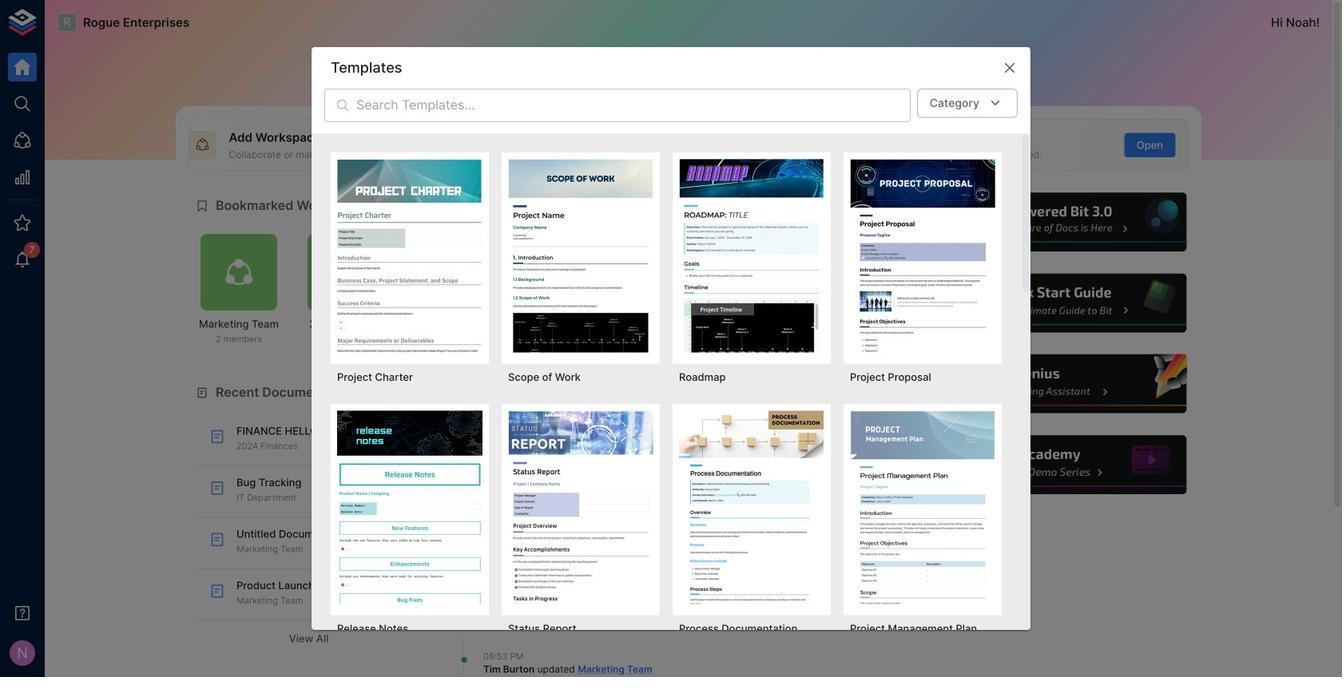 Task type: describe. For each thing, give the bounding box(es) containing it.
scope of work image
[[508, 159, 654, 353]]

2 help image from the top
[[949, 272, 1189, 335]]

project charter image
[[337, 159, 483, 353]]

1 help image from the top
[[949, 191, 1189, 254]]

release notes image
[[337, 411, 483, 605]]



Task type: locate. For each thing, give the bounding box(es) containing it.
project proposal image
[[850, 159, 996, 353]]

project management plan image
[[850, 411, 996, 605]]

dialog
[[312, 47, 1031, 678]]

status report image
[[508, 411, 654, 605]]

4 help image from the top
[[949, 433, 1189, 497]]

Search Templates... text field
[[356, 89, 911, 122]]

3 help image from the top
[[949, 353, 1189, 416]]

process documentation image
[[679, 411, 825, 605]]

roadmap image
[[679, 159, 825, 353]]

help image
[[949, 191, 1189, 254], [949, 272, 1189, 335], [949, 353, 1189, 416], [949, 433, 1189, 497]]



Task type: vqa. For each thing, say whether or not it's contained in the screenshot.
Bookmark icon
no



